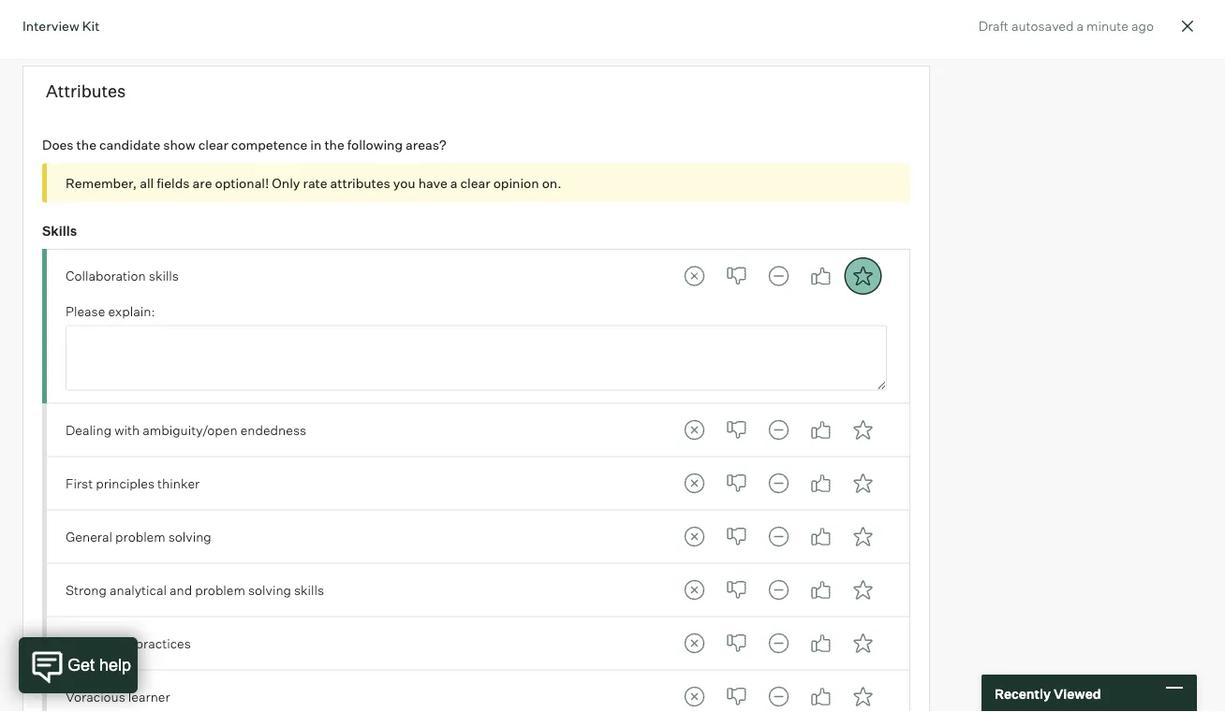 Task type: vqa. For each thing, say whether or not it's contained in the screenshot.
the right the
yes



Task type: locate. For each thing, give the bounding box(es) containing it.
5 mixed button from the top
[[760, 572, 798, 609]]

4 strong yes image from the top
[[844, 572, 882, 609]]

please
[[66, 303, 105, 320]]

mixed image for voracious learner
[[760, 679, 798, 713]]

yes button for ambiguity/open
[[802, 412, 840, 449]]

3 mixed button from the top
[[760, 465, 798, 502]]

5 strong yes button from the top
[[844, 572, 882, 609]]

1 mixed image from the top
[[760, 257, 798, 295]]

please explain:
[[66, 303, 155, 320]]

1 no image from the top
[[718, 572, 755, 609]]

1 horizontal spatial solving
[[248, 582, 291, 599]]

mixed image for first principles thinker
[[760, 465, 798, 502]]

yes button for solving
[[802, 518, 840, 556]]

dealing
[[66, 422, 112, 438]]

use
[[66, 636, 89, 652]]

0 horizontal spatial solving
[[168, 529, 211, 545]]

definitely not button for solving
[[676, 518, 713, 556]]

strong yes image for endedness
[[844, 412, 882, 449]]

interview
[[22, 17, 79, 34]]

2 strong yes image from the top
[[844, 679, 882, 713]]

strong yes image
[[844, 518, 882, 556], [844, 679, 882, 713]]

definitely not image for thinker
[[676, 465, 713, 502]]

5 tab list from the top
[[676, 572, 882, 609]]

0 vertical spatial yes image
[[802, 465, 840, 502]]

tab list
[[676, 257, 882, 295], [676, 412, 882, 449], [676, 465, 882, 502], [676, 518, 882, 556], [676, 572, 882, 609], [676, 625, 882, 663], [676, 679, 882, 713]]

problem right and
[[195, 582, 245, 599]]

strong analytical and problem solving skills
[[66, 582, 324, 599]]

interviewers
[[170, 10, 246, 26]]

2 definitely not image from the top
[[676, 412, 713, 449]]

strong yes button
[[844, 257, 882, 295], [844, 412, 882, 449], [844, 465, 882, 502], [844, 518, 882, 556], [844, 572, 882, 609], [844, 625, 882, 663], [844, 679, 882, 713]]

2 yes button from the top
[[802, 412, 840, 449]]

0 vertical spatial no image
[[718, 572, 755, 609]]

4 definitely not image from the top
[[676, 518, 713, 556]]

mixed image
[[760, 257, 798, 295], [760, 465, 798, 502], [760, 625, 798, 663], [760, 679, 798, 713]]

draft
[[978, 18, 1009, 34]]

draft autosaved a minute ago
[[978, 18, 1154, 34]]

3 no image from the top
[[718, 465, 755, 502]]

6 yes button from the top
[[802, 625, 840, 663]]

strong yes button for best
[[844, 625, 882, 663]]

tab list for solving
[[676, 518, 882, 556]]

definitely not image for practices
[[676, 625, 713, 663]]

no image for thinker
[[718, 465, 755, 502]]

1 vertical spatial strong yes image
[[844, 679, 882, 713]]

mixed image for problem
[[760, 572, 798, 609]]

4 no button from the top
[[718, 518, 755, 556]]

6 no button from the top
[[718, 625, 755, 663]]

skills
[[149, 268, 179, 284], [294, 582, 324, 599]]

are
[[193, 174, 212, 191]]

0 horizontal spatial a
[[450, 174, 458, 191]]

4 yes image from the top
[[802, 572, 840, 609]]

no image
[[718, 572, 755, 609], [718, 625, 755, 663], [718, 679, 755, 713]]

yes image
[[802, 465, 840, 502], [802, 625, 840, 663]]

1 no button from the top
[[718, 257, 755, 295]]

5 yes button from the top
[[802, 572, 840, 609]]

have
[[418, 174, 447, 191]]

yes button for best
[[802, 625, 840, 663]]

1 the from the left
[[76, 136, 96, 153]]

3 no button from the top
[[718, 465, 755, 502]]

no button for solving
[[718, 518, 755, 556]]

mixed button for and
[[760, 572, 798, 609]]

1 horizontal spatial skills
[[294, 582, 324, 599]]

collaboration skills
[[66, 268, 179, 284]]

1 vertical spatial mixed image
[[760, 518, 798, 556]]

recently
[[995, 686, 1051, 702]]

a right have
[[450, 174, 458, 191]]

mixed button for thinker
[[760, 465, 798, 502]]

2 no image from the top
[[718, 412, 755, 449]]

problem right the 'general'
[[115, 529, 165, 545]]

strong yes image for general problem solving
[[844, 518, 882, 556]]

2 definitely not button from the top
[[676, 412, 713, 449]]

problem
[[115, 529, 165, 545], [195, 582, 245, 599]]

5 strong yes image from the top
[[844, 625, 882, 663]]

the right does
[[76, 136, 96, 153]]

principles
[[96, 475, 155, 492]]

analytical
[[109, 582, 167, 599]]

candidate
[[99, 136, 160, 153]]

no button
[[718, 257, 755, 295], [718, 412, 755, 449], [718, 465, 755, 502], [718, 518, 755, 556], [718, 572, 755, 609], [718, 625, 755, 663], [718, 679, 755, 713]]

add: note for other interviewers
[[42, 10, 246, 26]]

mixed button for solving
[[760, 518, 798, 556]]

general
[[66, 529, 112, 545]]

7 strong yes button from the top
[[844, 679, 882, 713]]

tab list for and
[[676, 572, 882, 609]]

2 yes image from the top
[[802, 412, 840, 449]]

2 no button from the top
[[718, 412, 755, 449]]

5 definitely not button from the top
[[676, 572, 713, 609]]

2 tab list from the top
[[676, 412, 882, 449]]

0 vertical spatial solving
[[168, 529, 211, 545]]

of
[[92, 636, 103, 652]]

yes image
[[802, 257, 840, 295], [802, 412, 840, 449], [802, 518, 840, 556], [802, 572, 840, 609], [802, 679, 840, 713]]

show
[[163, 136, 195, 153]]

note
[[80, 10, 110, 26]]

skills
[[42, 222, 77, 239]]

3 definitely not button from the top
[[676, 465, 713, 502]]

1 vertical spatial problem
[[195, 582, 245, 599]]

kit
[[82, 17, 100, 34]]

4 mixed button from the top
[[760, 518, 798, 556]]

2 vertical spatial mixed image
[[760, 572, 798, 609]]

2 strong yes button from the top
[[844, 412, 882, 449]]

no image for problem
[[718, 572, 755, 609]]

1 no image from the top
[[718, 257, 755, 295]]

4 yes button from the top
[[802, 518, 840, 556]]

6 definitely not button from the top
[[676, 625, 713, 663]]

mixed image
[[760, 412, 798, 449], [760, 518, 798, 556], [760, 572, 798, 609]]

autosaved
[[1011, 18, 1074, 34]]

0 horizontal spatial skills
[[149, 268, 179, 284]]

1 horizontal spatial clear
[[460, 174, 490, 191]]

clear
[[198, 136, 228, 153], [460, 174, 490, 191]]

0 vertical spatial mixed image
[[760, 412, 798, 449]]

strong yes button for ambiguity/open
[[844, 412, 882, 449]]

tab list for ambiguity/open
[[676, 412, 882, 449]]

0 vertical spatial skills
[[149, 268, 179, 284]]

no image for ambiguity/open
[[718, 412, 755, 449]]

learner
[[128, 689, 170, 705]]

definitely not button
[[676, 257, 713, 295], [676, 412, 713, 449], [676, 465, 713, 502], [676, 518, 713, 556], [676, 572, 713, 609], [676, 625, 713, 663], [676, 679, 713, 713]]

4 definitely not button from the top
[[676, 518, 713, 556]]

yes button
[[802, 257, 840, 295], [802, 412, 840, 449], [802, 465, 840, 502], [802, 518, 840, 556], [802, 572, 840, 609], [802, 625, 840, 663], [802, 679, 840, 713]]

0 horizontal spatial clear
[[198, 136, 228, 153]]

0 horizontal spatial the
[[76, 136, 96, 153]]

clear right the show
[[198, 136, 228, 153]]

attributes
[[46, 80, 126, 101]]

1 horizontal spatial a
[[1077, 18, 1084, 34]]

3 strong yes button from the top
[[844, 465, 882, 502]]

ago
[[1131, 18, 1154, 34]]

0 horizontal spatial problem
[[115, 529, 165, 545]]

solving up the strong analytical and problem solving skills
[[168, 529, 211, 545]]

1 definitely not image from the top
[[676, 572, 713, 609]]

1 vertical spatial no image
[[718, 625, 755, 663]]

4 no image from the top
[[718, 518, 755, 556]]

4 tab list from the top
[[676, 518, 882, 556]]

yes image for and
[[802, 572, 840, 609]]

viewed
[[1054, 686, 1101, 702]]

2 mixed image from the top
[[760, 465, 798, 502]]

3 definitely not image from the top
[[676, 465, 713, 502]]

1 yes image from the top
[[802, 257, 840, 295]]

and
[[170, 582, 192, 599]]

6 strong yes button from the top
[[844, 625, 882, 663]]

the right in
[[324, 136, 344, 153]]

2 mixed button from the top
[[760, 412, 798, 449]]

definitely not image
[[676, 257, 713, 295], [676, 412, 713, 449], [676, 465, 713, 502], [676, 518, 713, 556]]

2 strong yes image from the top
[[844, 412, 882, 449]]

1 vertical spatial yes image
[[802, 625, 840, 663]]

1 yes button from the top
[[802, 257, 840, 295]]

0 vertical spatial problem
[[115, 529, 165, 545]]

the
[[76, 136, 96, 153], [324, 136, 344, 153]]

None text field
[[66, 325, 887, 391]]

5 no button from the top
[[718, 572, 755, 609]]

1 vertical spatial solving
[[248, 582, 291, 599]]

explain:
[[108, 303, 155, 320]]

a
[[1077, 18, 1084, 34], [450, 174, 458, 191]]

1 tab list from the top
[[676, 257, 882, 295]]

collaboration
[[66, 268, 146, 284]]

a left 'minute'
[[1077, 18, 1084, 34]]

no button for best
[[718, 625, 755, 663]]

solving
[[168, 529, 211, 545], [248, 582, 291, 599]]

strong yes image
[[844, 257, 882, 295], [844, 412, 882, 449], [844, 465, 882, 502], [844, 572, 882, 609], [844, 625, 882, 663]]

4 mixed image from the top
[[760, 679, 798, 713]]

no image
[[718, 257, 755, 295], [718, 412, 755, 449], [718, 465, 755, 502], [718, 518, 755, 556]]

solving right and
[[248, 582, 291, 599]]

3 yes button from the top
[[802, 465, 840, 502]]

3 mixed image from the top
[[760, 625, 798, 663]]

definitely not image
[[676, 572, 713, 609], [676, 625, 713, 663], [676, 679, 713, 713]]

6 tab list from the top
[[676, 625, 882, 663]]

1 strong yes image from the top
[[844, 518, 882, 556]]

6 mixed button from the top
[[760, 625, 798, 663]]

1 vertical spatial definitely not image
[[676, 625, 713, 663]]

1 horizontal spatial the
[[324, 136, 344, 153]]

0 vertical spatial definitely not image
[[676, 572, 713, 609]]

None text field
[[42, 0, 911, 3]]

competence
[[231, 136, 307, 153]]

2 vertical spatial no image
[[718, 679, 755, 713]]

1 horizontal spatial problem
[[195, 582, 245, 599]]

mixed button
[[760, 257, 798, 295], [760, 412, 798, 449], [760, 465, 798, 502], [760, 518, 798, 556], [760, 572, 798, 609], [760, 625, 798, 663], [760, 679, 798, 713]]

clear left opinion
[[460, 174, 490, 191]]

3 yes image from the top
[[802, 518, 840, 556]]

first
[[66, 475, 93, 492]]

3 tab list from the top
[[676, 465, 882, 502]]

with
[[114, 422, 140, 438]]

2 definitely not image from the top
[[676, 625, 713, 663]]

first principles thinker
[[66, 475, 200, 492]]

3 mixed image from the top
[[760, 572, 798, 609]]

interview kit
[[22, 17, 100, 34]]

does
[[42, 136, 74, 153]]

4 strong yes button from the top
[[844, 518, 882, 556]]

0 vertical spatial strong yes image
[[844, 518, 882, 556]]

1 mixed image from the top
[[760, 412, 798, 449]]

2 no image from the top
[[718, 625, 755, 663]]

1 yes image from the top
[[802, 465, 840, 502]]

2 vertical spatial definitely not image
[[676, 679, 713, 713]]

2 yes image from the top
[[802, 625, 840, 663]]



Task type: describe. For each thing, give the bounding box(es) containing it.
yes image for ambiguity/open
[[802, 412, 840, 449]]

definitely not button for best
[[676, 625, 713, 663]]

1 vertical spatial clear
[[460, 174, 490, 191]]

definitely not image for problem
[[676, 572, 713, 609]]

yes image for use of best practices
[[802, 625, 840, 663]]

strong yes button for solving
[[844, 518, 882, 556]]

general problem solving
[[66, 529, 211, 545]]

dealing with ambiguity/open endedness
[[66, 422, 306, 438]]

1 strong yes button from the top
[[844, 257, 882, 295]]

7 definitely not button from the top
[[676, 679, 713, 713]]

you
[[393, 174, 415, 191]]

definitely not button for thinker
[[676, 465, 713, 502]]

yes button for thinker
[[802, 465, 840, 502]]

in
[[310, 136, 322, 153]]

areas?
[[406, 136, 446, 153]]

1 vertical spatial skills
[[294, 582, 324, 599]]

yes button for and
[[802, 572, 840, 609]]

minute
[[1087, 18, 1129, 34]]

following
[[347, 136, 403, 153]]

add:
[[42, 10, 72, 26]]

mixed image for collaboration skills
[[760, 257, 798, 295]]

1 strong yes image from the top
[[844, 257, 882, 295]]

note for other interviewers link
[[80, 10, 246, 26]]

practices
[[135, 636, 191, 652]]

0 vertical spatial clear
[[198, 136, 228, 153]]

tab list for thinker
[[676, 465, 882, 502]]

strong yes image for practices
[[844, 625, 882, 663]]

mixed image for use of best practices
[[760, 625, 798, 663]]

7 no button from the top
[[718, 679, 755, 713]]

no button for and
[[718, 572, 755, 609]]

definitely not image for solving
[[676, 518, 713, 556]]

3 strong yes image from the top
[[844, 465, 882, 502]]

does the candidate show clear competence in the following areas?
[[42, 136, 446, 153]]

mixed button for best
[[760, 625, 798, 663]]

remember,
[[66, 174, 137, 191]]

strong yes image for problem
[[844, 572, 882, 609]]

strong yes image for voracious learner
[[844, 679, 882, 713]]

strong yes button for thinker
[[844, 465, 882, 502]]

other
[[132, 10, 167, 26]]

no button for thinker
[[718, 465, 755, 502]]

for
[[113, 10, 129, 26]]

best
[[106, 636, 133, 652]]

definitely not button for and
[[676, 572, 713, 609]]

0 vertical spatial a
[[1077, 18, 1084, 34]]

no image for solving
[[718, 518, 755, 556]]

opinion
[[493, 174, 539, 191]]

1 definitely not image from the top
[[676, 257, 713, 295]]

7 mixed button from the top
[[760, 679, 798, 713]]

all
[[140, 174, 154, 191]]

definitely not button for ambiguity/open
[[676, 412, 713, 449]]

endedness
[[240, 422, 306, 438]]

5 yes image from the top
[[802, 679, 840, 713]]

remember, all fields are optional! only rate attributes you have a clear opinion on.
[[66, 174, 561, 191]]

rate
[[303, 174, 327, 191]]

definitely not image for ambiguity/open
[[676, 412, 713, 449]]

3 definitely not image from the top
[[676, 679, 713, 713]]

voracious
[[66, 689, 125, 705]]

yes image for first principles thinker
[[802, 465, 840, 502]]

thinker
[[157, 475, 200, 492]]

7 tab list from the top
[[676, 679, 882, 713]]

3 no image from the top
[[718, 679, 755, 713]]

1 definitely not button from the top
[[676, 257, 713, 295]]

tab list for best
[[676, 625, 882, 663]]

strong
[[66, 582, 107, 599]]

yes image for solving
[[802, 518, 840, 556]]

voracious learner
[[66, 689, 170, 705]]

close image
[[1176, 15, 1199, 37]]

ambiguity/open
[[143, 422, 237, 438]]

1 mixed button from the top
[[760, 257, 798, 295]]

recently viewed
[[995, 686, 1101, 702]]

optional!
[[215, 174, 269, 191]]

only
[[272, 174, 300, 191]]

fields
[[157, 174, 190, 191]]

mixed image for endedness
[[760, 412, 798, 449]]

mixed button for ambiguity/open
[[760, 412, 798, 449]]

attributes
[[330, 174, 390, 191]]

on.
[[542, 174, 561, 191]]

1 vertical spatial a
[[450, 174, 458, 191]]

2 mixed image from the top
[[760, 518, 798, 556]]

use of best practices
[[66, 636, 191, 652]]

no image for practices
[[718, 625, 755, 663]]

2 the from the left
[[324, 136, 344, 153]]

strong yes button for and
[[844, 572, 882, 609]]

7 yes button from the top
[[802, 679, 840, 713]]

no button for ambiguity/open
[[718, 412, 755, 449]]



